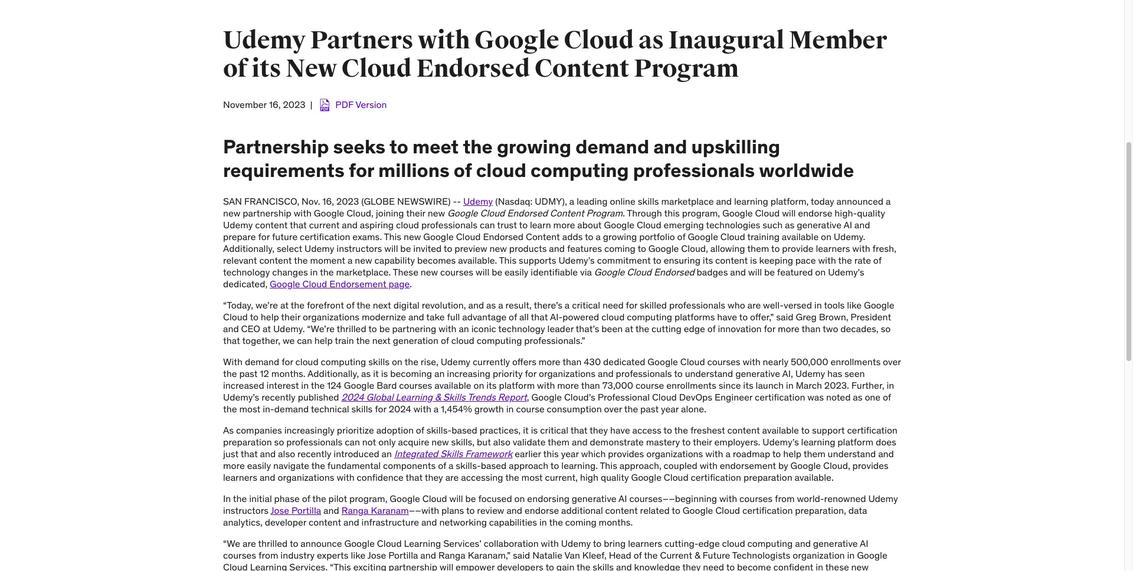 Task type: vqa. For each thing, say whether or not it's contained in the screenshot.
Release corresponding to Q3
no



Task type: locate. For each thing, give the bounding box(es) containing it.
than left 430
[[563, 356, 582, 368]]

need right current
[[703, 562, 725, 572]]

the up focused
[[506, 472, 519, 484]]

of up "november"
[[223, 54, 247, 84]]

google cloud endorsed content program
[[448, 207, 623, 219]]

1 vertical spatial course
[[516, 403, 545, 415]]

skills inside , google cloud's professional cloud devops engineer certification was noted as one of the most in-demand technical skills for 2024 with a 1,454% growth in course consumption over the past year alone.
[[352, 403, 373, 415]]

professionals up professional
[[616, 368, 672, 380]]

learning down was
[[802, 436, 836, 448]]

months.
[[272, 368, 306, 380], [599, 517, 633, 528]]

professional
[[598, 391, 650, 403]]

from left industry
[[259, 550, 278, 562]]

udemy. left "we're
[[273, 323, 305, 335]]

can inside "today, we're at the forefront of the next digital revolution, and as a result, there's a critical need for skilled professionals who are well-versed in tools like google cloud to help their organizations modernize and take full advantage of all that ai-powered cloud computing platforms have to offer," said greg brown, president and ceo at udemy. "we're thrilled to be partnering with an iconic technology leader that's been at the cutting edge of innovation for more than two decades, so that together, we can help train the next generation of cloud computing professionals."
[[297, 335, 312, 347]]

of inside , google cloud's professional cloud devops engineer certification was noted as one of the most in-demand technical skills for 2024 with a 1,454% growth in course consumption over the past year alone.
[[883, 391, 892, 403]]

trends
[[468, 391, 496, 403]]

16, right "november"
[[269, 99, 281, 110]]

technology up "today,
[[223, 266, 270, 278]]

certification inside ––with plans to review and endorse additional content related to google cloud certification preparation, data analytics, developer content and infrastructure and networking capabilities in the coming months.
[[743, 505, 793, 517]]

0 horizontal spatial most
[[239, 403, 261, 415]]

moment
[[310, 254, 345, 266]]

0 vertical spatial additionally,
[[223, 243, 275, 254]]

2024 inside , google cloud's professional cloud devops engineer certification was noted as one of the most in-demand technical skills for 2024 with a 1,454% growth in course consumption over the past year alone.
[[389, 403, 411, 415]]

1 horizontal spatial like
[[847, 299, 862, 311]]

current
[[660, 550, 693, 562]]

jose inside "we are thrilled to announce google cloud learning services' collaboration with udemy to bring learners cutting-edge cloud computing and generative ai courses from industry experts like jose portilla and ranga karanam," said natalie van kleef, head of the current & future technologists organization in google cloud learning services. "this exciting partnership will empower developers to gain the skills and knowledge they need to become confident in these n
[[368, 550, 386, 562]]

prioritize
[[337, 425, 374, 436]]

1 vertical spatial need
[[703, 562, 725, 572]]

courses
[[441, 266, 474, 278], [708, 356, 741, 368], [399, 380, 432, 391], [740, 493, 773, 505], [223, 550, 256, 562]]

thrilled inside "we are thrilled to announce google cloud learning services' collaboration with udemy to bring learners cutting-edge cloud computing and generative ai courses from industry experts like jose portilla and ranga karanam," said natalie van kleef, head of the current & future technologists organization in google cloud learning services. "this exciting partnership will empower developers to gain the skills and knowledge they need to become confident in these n
[[258, 538, 288, 550]]

a inside , google cloud's professional cloud devops engineer certification was noted as one of the most in-demand technical skills for 2024 with a 1,454% growth in course consumption over the past year alone.
[[434, 403, 439, 415]]

google inside in the initial phase of the pilot program, google cloud will be focused on endorsing generative ai courses––beginning with courses from world-renowned udemy instructors
[[390, 493, 420, 505]]

1 vertical spatial skills-
[[456, 460, 481, 472]]

products
[[509, 243, 547, 254]]

them inside as companies increasingly prioritize adoption of skills-based practices, it is critical that they have access to the freshest content available to support certification preparation so professionals can not only acquire new skills, but also validate them and demonstrate mastery to their employers. udemy's learning platform does just that and also recently introduced an
[[548, 436, 570, 448]]

1 horizontal spatial platform
[[838, 436, 874, 448]]

1 vertical spatial months.
[[599, 517, 633, 528]]

1 vertical spatial preparation
[[744, 472, 793, 484]]

1 vertical spatial help
[[315, 335, 333, 347]]

google
[[475, 25, 560, 56], [314, 207, 344, 219], [448, 207, 478, 219], [723, 207, 753, 219], [604, 219, 635, 231], [424, 231, 454, 243], [688, 231, 719, 243], [649, 243, 679, 254], [595, 266, 625, 278], [270, 278, 300, 290], [864, 299, 895, 311], [648, 356, 678, 368], [344, 380, 375, 391], [532, 391, 562, 403], [791, 460, 821, 472], [631, 472, 662, 484], [390, 493, 420, 505], [683, 505, 714, 517], [345, 538, 375, 550], [857, 550, 888, 562]]

0 vertical spatial quality
[[858, 207, 886, 219]]

be left invited
[[401, 243, 411, 254]]

from inside "we are thrilled to announce google cloud learning services' collaboration with udemy to bring learners cutting-edge cloud computing and generative ai courses from industry experts like jose portilla and ranga karanam," said natalie van kleef, head of the current & future technologists organization in google cloud learning services. "this exciting partnership will empower developers to gain the skills and knowledge they need to become confident in these n
[[259, 550, 278, 562]]

will inside badges and will be featured on udemy's dedicated,
[[749, 266, 762, 278]]

preparation down in-
[[223, 436, 272, 448]]

learners up knowledge on the right bottom of page
[[628, 538, 663, 550]]

1 vertical spatial platform
[[838, 436, 874, 448]]

-
[[453, 195, 457, 207], [457, 195, 461, 207]]

demand inside the with demand for cloud computing skills on the rise, udemy currently offers more than 430 dedicated google cloud courses with nearly 500,000 enrollments over the past 12 months. additionally, as it is becoming an increasing priority for organizations and professionals to understand generative ai, udemy has seen increased interest in the 124 google bard courses available on its platform with more than 73,000 course enrollments since its launch in march 2023. further, in udemy's recently published
[[245, 356, 279, 368]]

1 horizontal spatial course
[[636, 380, 664, 391]]

0 horizontal spatial 2024
[[342, 391, 364, 403]]

certification inside . through this program, google cloud will endorse high-quality udemy content that current and aspiring cloud professionals can trust to learn more about google cloud emerging technologies such as generative ai and prepare for future certification exams. this new google cloud endorsed content adds to a growing portfolio of google cloud training available on udemy. additionally, select udemy instructors will be invited to preview new products and features coming to google cloud, allowing them to provide learners with fresh, relevant content the moment a new capability becomes available. this supports udemy's commitment to ensuring its content is keeping pace with the rate of technology changes in the marketplace. these new courses will be easily identifiable via
[[300, 231, 350, 243]]

additionally, up published on the left
[[308, 368, 359, 380]]

edge
[[684, 323, 706, 335], [699, 538, 720, 550]]

industry
[[281, 550, 315, 562]]

at
[[280, 299, 289, 311], [263, 323, 271, 335], [625, 323, 634, 335]]

this right earlier
[[544, 448, 559, 460]]

certification inside , google cloud's professional cloud devops engineer certification was noted as one of the most in-demand technical skills for 2024 with a 1,454% growth in course consumption over the past year alone.
[[755, 391, 806, 403]]

them inside . through this program, google cloud will endorse high-quality udemy content that current and aspiring cloud professionals can trust to learn more about google cloud emerging technologies such as generative ai and prepare for future certification exams. this new google cloud endorsed content adds to a growing portfolio of google cloud training available on udemy. additionally, select udemy instructors will be invited to preview new products and features coming to google cloud, allowing them to provide learners with fresh, relevant content the moment a new capability becomes available. this supports udemy's commitment to ensuring its content is keeping pace with the rate of technology changes in the marketplace. these new courses will be easily identifiable via
[[748, 243, 770, 254]]

a left the leading
[[570, 195, 575, 207]]

more down versed
[[778, 323, 800, 335]]

0 vertical spatial than
[[802, 323, 821, 335]]

additionally, inside the with demand for cloud computing skills on the rise, udemy currently offers more than 430 dedicated google cloud courses with nearly 500,000 enrollments over the past 12 months. additionally, as it is becoming an increasing priority for organizations and professionals to understand generative ai, udemy has seen increased interest in the 124 google bard courses available on its platform with more than 73,000 course enrollments since its launch in march 2023. further, in udemy's recently published
[[308, 368, 359, 380]]

quality inside . through this program, google cloud will endorse high-quality udemy content that current and aspiring cloud professionals can trust to learn more about google cloud emerging technologies such as generative ai and prepare for future certification exams. this new google cloud endorsed content adds to a growing portfolio of google cloud training available on udemy. additionally, select udemy instructors will be invited to preview new products and features coming to google cloud, allowing them to provide learners with fresh, relevant content the moment a new capability becomes available. this supports udemy's commitment to ensuring its content is keeping pace with the rate of technology changes in the marketplace. these new courses will be easily identifiable via
[[858, 207, 886, 219]]

based down but
[[481, 460, 507, 472]]

will down services'
[[440, 562, 454, 572]]

priority
[[493, 368, 523, 380]]

are inside earlier this year which provides organizations with a roadmap to help them understand and more easily navigate the fundamental components of a skills-based approach to learning. this approach, coupled with endorsement by google cloud, provides learners and organizations with confidence that they are accessing the most current, high quality google cloud certification preparation available.
[[446, 472, 459, 484]]

organizations
[[303, 311, 360, 323], [539, 368, 596, 380], [647, 448, 704, 460], [278, 472, 335, 484]]

in down endorsing
[[540, 517, 547, 528]]

for
[[349, 158, 374, 182], [258, 231, 270, 243], [626, 299, 638, 311], [764, 323, 776, 335], [282, 356, 293, 368], [525, 368, 537, 380], [375, 403, 387, 415]]

(globe
[[361, 195, 395, 207]]

0 vertical spatial program
[[634, 54, 739, 84]]

be
[[401, 243, 411, 254], [492, 266, 503, 278], [765, 266, 775, 278], [379, 323, 390, 335], [466, 493, 476, 505]]

to left meet
[[390, 135, 409, 159]]

recently down increasingly
[[298, 448, 332, 460]]

0 horizontal spatial enrollments
[[667, 380, 717, 391]]

we're
[[256, 299, 278, 311]]

platform down offers
[[499, 380, 535, 391]]

as companies increasingly prioritize adoption of skills-based practices, it is critical that they have access to the freshest content available to support certification preparation so professionals can not only acquire new skills, but also validate them and demonstrate mastery to their employers. udemy's learning platform does just that and also recently introduced an
[[223, 425, 898, 460]]

endorse
[[798, 207, 833, 219], [525, 505, 559, 517]]

for up san francisco, nov.  16, 2023  (globe newswire) -- udemy
[[349, 158, 374, 182]]

additionally, inside . through this program, google cloud will endorse high-quality udemy content that current and aspiring cloud professionals can trust to learn more about google cloud emerging technologies such as generative ai and prepare for future certification exams. this new google cloud endorsed content adds to a growing portfolio of google cloud training available on udemy. additionally, select udemy instructors will be invited to preview new products and features coming to google cloud, allowing them to provide learners with fresh, relevant content the moment a new capability becomes available. this supports udemy's commitment to ensuring its content is keeping pace with the rate of technology changes in the marketplace. these new courses will be easily identifiable via
[[223, 243, 275, 254]]

0 vertical spatial can
[[480, 219, 495, 231]]

said left the greg
[[777, 311, 794, 323]]

ai left related
[[619, 493, 627, 505]]

0 vertical spatial content
[[535, 54, 630, 84]]

need inside "today, we're at the forefront of the next digital revolution, and as a result, there's a critical need for skilled professionals who are well-versed in tools like google cloud to help their organizations modernize and take full advantage of all that ai-powered cloud computing platforms have to offer," said greg brown, president and ceo at udemy. "we're thrilled to be partnering with an iconic technology leader that's been at the cutting edge of innovation for more than two decades, so that together, we can help train the next generation of cloud computing professionals."
[[603, 299, 624, 311]]

0 horizontal spatial additionally,
[[223, 243, 275, 254]]

0 vertical spatial like
[[847, 299, 862, 311]]

available
[[782, 231, 819, 243], [435, 380, 472, 391], [763, 425, 799, 436]]

this up capability
[[384, 231, 402, 243]]

so right decades, on the right bottom
[[881, 323, 891, 335]]

demand down together,
[[245, 356, 279, 368]]

critical inside "today, we're at the forefront of the next digital revolution, and as a result, there's a critical need for skilled professionals who are well-versed in tools like google cloud to help their organizations modernize and take full advantage of all that ai-powered cloud computing platforms have to offer," said greg brown, president and ceo at udemy. "we're thrilled to be partnering with an iconic technology leader that's been at the cutting edge of innovation for more than two decades, so that together, we can help train the next generation of cloud computing professionals."
[[572, 299, 601, 311]]

increasing
[[447, 368, 491, 380]]

in left these
[[816, 562, 824, 572]]

growing
[[497, 135, 572, 159], [603, 231, 637, 243]]

jose portilla link
[[271, 505, 321, 517]]

over up further,
[[883, 356, 901, 368]]

adds
[[563, 231, 583, 243]]

easily inside . through this program, google cloud will endorse high-quality udemy content that current and aspiring cloud professionals can trust to learn more about google cloud emerging technologies such as generative ai and prepare for future certification exams. this new google cloud endorsed content adds to a growing portfolio of google cloud training available on udemy. additionally, select udemy instructors will be invited to preview new products and features coming to google cloud, allowing them to provide learners with fresh, relevant content the moment a new capability becomes available. this supports udemy's commitment to ensuring its content is keeping pace with the rate of technology changes in the marketplace. these new courses will be easily identifiable via
[[505, 266, 529, 278]]

google cloud endorsed
[[595, 266, 695, 278]]

"today,
[[223, 299, 253, 311]]

, google cloud's professional cloud devops engineer certification was noted as one of the most in-demand technical skills for 2024 with a 1,454% growth in course consumption over the past year alone.
[[223, 391, 892, 415]]

on
[[821, 231, 832, 243], [816, 266, 826, 278], [392, 356, 403, 368], [474, 380, 484, 391], [515, 493, 525, 505]]

partnership
[[243, 207, 292, 219], [389, 562, 438, 572]]

need up been
[[603, 299, 624, 311]]

can left "trust"
[[480, 219, 495, 231]]

marketplace
[[662, 195, 714, 207]]

and inside the with demand for cloud computing skills on the rise, udemy currently offers more than 430 dedicated google cloud courses with nearly 500,000 enrollments over the past 12 months. additionally, as it is becoming an increasing priority for organizations and professionals to understand generative ai, udemy has seen increased interest in the 124 google bard courses available on its platform with more than 73,000 course enrollments since its launch in march 2023. further, in udemy's recently published
[[598, 368, 614, 380]]

0 vertical spatial course
[[636, 380, 664, 391]]

like
[[847, 299, 862, 311], [351, 550, 366, 562]]

networking
[[440, 517, 487, 528]]

are right "we
[[243, 538, 256, 550]]

tools
[[824, 299, 845, 311]]

1 vertical spatial based
[[481, 460, 507, 472]]

as
[[223, 425, 234, 436]]

cloud inside . through this program, google cloud will endorse high-quality udemy content that current and aspiring cloud professionals can trust to learn more about google cloud emerging technologies such as generative ai and prepare for future certification exams. this new google cloud endorsed content adds to a growing portfolio of google cloud training available on udemy. additionally, select udemy instructors will be invited to preview new products and features coming to google cloud, allowing them to provide learners with fresh, relevant content the moment a new capability becomes available. this supports udemy's commitment to ensuring its content is keeping pace with the rate of technology changes in the marketplace. these new courses will be easily identifiable via
[[396, 219, 419, 231]]

0 horizontal spatial ai
[[619, 493, 627, 505]]

2 horizontal spatial they
[[683, 562, 701, 572]]

on right provide
[[821, 231, 832, 243]]

1 horizontal spatial most
[[522, 472, 543, 484]]

1 horizontal spatial skills-
[[456, 460, 481, 472]]

in right changes
[[310, 266, 318, 278]]

jose down infrastructure at the left bottom of the page
[[368, 550, 386, 562]]

on inside . through this program, google cloud will endorse high-quality udemy content that current and aspiring cloud professionals can trust to learn more about google cloud emerging technologies such as generative ai and prepare for future certification exams. this new google cloud endorsed content adds to a growing portfolio of google cloud training available on udemy. additionally, select udemy instructors will be invited to preview new products and features coming to google cloud, allowing them to provide learners with fresh, relevant content the moment a new capability becomes available. this supports udemy's commitment to ensuring its content is keeping pace with the rate of technology changes in the marketplace. these new courses will be easily identifiable via
[[821, 231, 832, 243]]

be inside badges and will be featured on udemy's dedicated,
[[765, 266, 775, 278]]

certification down "ai,"
[[755, 391, 806, 403]]

1,454%
[[441, 403, 472, 415]]

to inside partnership seeks to meet the growing demand and upskilling requirements for millions of cloud computing professionals worldwide
[[390, 135, 409, 159]]

is left keeping at the right
[[751, 254, 757, 266]]

experts
[[317, 550, 349, 562]]

as inside , google cloud's professional cloud devops engineer certification was noted as one of the most in-demand technical skills for 2024 with a 1,454% growth in course consumption over the past year alone.
[[853, 391, 863, 403]]

that
[[290, 219, 307, 231], [531, 311, 548, 323], [223, 335, 240, 347], [571, 425, 588, 436], [241, 448, 258, 460], [406, 472, 423, 484]]

professionals inside "today, we're at the forefront of the next digital revolution, and as a result, there's a critical need for skilled professionals who are well-versed in tools like google cloud to help their organizations modernize and take full advantage of all that ai-powered cloud computing platforms have to offer," said greg brown, president and ceo at udemy. "we're thrilled to be partnering with an iconic technology leader that's been at the cutting edge of innovation for more than two decades, so that together, we can help train the next generation of cloud computing professionals."
[[670, 299, 726, 311]]

1 vertical spatial they
[[425, 472, 443, 484]]

1 horizontal spatial udemy.
[[834, 231, 866, 243]]

2 vertical spatial learners
[[628, 538, 663, 550]]

an
[[459, 323, 469, 335], [435, 368, 445, 380], [382, 448, 392, 460]]

quality inside earlier this year which provides organizations with a roadmap to help them understand and more easily navigate the fundamental components of a skills-based approach to learning. this approach, coupled with endorsement by google cloud, provides learners and organizations with confidence that they are accessing the most current, high quality google cloud certification preparation available.
[[601, 472, 629, 484]]

udemy's inside . through this program, google cloud will endorse high-quality udemy content that current and aspiring cloud professionals can trust to learn more about google cloud emerging technologies such as generative ai and prepare for future certification exams. this new google cloud endorsed content adds to a growing portfolio of google cloud training available on udemy. additionally, select udemy instructors will be invited to preview new products and features coming to google cloud, allowing them to provide learners with fresh, relevant content the moment a new capability becomes available. this supports udemy's commitment to ensuring its content is keeping pace with the rate of technology changes in the marketplace. these new courses will be easily identifiable via
[[559, 254, 595, 266]]

0 horizontal spatial skills-
[[427, 425, 452, 436]]

course right '73,000'
[[636, 380, 664, 391]]

skills- down 1,454%
[[427, 425, 452, 436]]

0 horizontal spatial have
[[611, 425, 630, 436]]

1 vertical spatial udemy.
[[273, 323, 305, 335]]

2 - from the left
[[457, 195, 461, 207]]

professionals inside . through this program, google cloud will endorse high-quality udemy content that current and aspiring cloud professionals can trust to learn more about google cloud emerging technologies such as generative ai and prepare for future certification exams. this new google cloud endorsed content adds to a growing portfolio of google cloud training available on udemy. additionally, select udemy instructors will be invited to preview new products and features coming to google cloud, allowing them to provide learners with fresh, relevant content the moment a new capability becomes available. this supports udemy's commitment to ensuring its content is keeping pace with the rate of technology changes in the marketplace. these new courses will be easily identifiable via
[[422, 219, 478, 231]]

2 vertical spatial their
[[693, 436, 713, 448]]

portilla left pilot
[[292, 505, 321, 517]]

1 horizontal spatial over
[[883, 356, 901, 368]]

udemy's inside badges and will be featured on udemy's dedicated,
[[829, 266, 865, 278]]

additional
[[562, 505, 603, 517]]

0 horizontal spatial growing
[[497, 135, 572, 159]]

the inside partnership seeks to meet the growing demand and upskilling requirements for millions of cloud computing professionals worldwide
[[463, 135, 493, 159]]

1 horizontal spatial available.
[[795, 472, 834, 484]]

at right ceo
[[263, 323, 271, 335]]

0 horizontal spatial preparation
[[223, 436, 272, 448]]

1 horizontal spatial 16,
[[323, 195, 334, 207]]

0 horizontal spatial based
[[452, 425, 478, 436]]

1 horizontal spatial quality
[[858, 207, 886, 219]]

1 vertical spatial .
[[410, 278, 412, 290]]

is inside the with demand for cloud computing skills on the rise, udemy currently offers more than 430 dedicated google cloud courses with nearly 500,000 enrollments over the past 12 months. additionally, as it is becoming an increasing priority for organizations and professionals to understand generative ai, udemy has seen increased interest in the 124 google bard courses available on its platform with more than 73,000 course enrollments since its launch in march 2023. further, in udemy's recently published
[[381, 368, 388, 380]]

thrilled right "we're
[[337, 323, 366, 335]]

0 horizontal spatial 2023
[[283, 99, 306, 110]]

2 vertical spatial are
[[243, 538, 256, 550]]

world-
[[797, 493, 825, 505]]

current,
[[545, 472, 578, 484]]

in inside ––with plans to review and endorse additional content related to google cloud certification preparation, data analytics, developer content and infrastructure and networking capabilities in the coming months.
[[540, 517, 547, 528]]

of up ensuring
[[678, 231, 686, 243]]

1 horizontal spatial program
[[634, 54, 739, 84]]

instructors up marketplace.
[[337, 243, 382, 254]]

0 horizontal spatial jose
[[271, 505, 289, 517]]

0 vertical spatial instructors
[[337, 243, 382, 254]]

cloud
[[564, 25, 634, 56], [342, 54, 412, 84], [480, 207, 505, 219], [755, 207, 780, 219], [637, 219, 662, 231], [456, 231, 481, 243], [721, 231, 746, 243], [627, 266, 652, 278], [303, 278, 327, 290], [223, 311, 248, 323], [681, 356, 705, 368], [652, 391, 677, 403], [664, 472, 689, 484], [423, 493, 447, 505], [716, 505, 741, 517], [377, 538, 402, 550], [223, 562, 248, 572]]

kleef,
[[583, 550, 607, 562]]

courses inside "we are thrilled to announce google cloud learning services' collaboration with udemy to bring learners cutting-edge cloud computing and generative ai courses from industry experts like jose portilla and ranga karanam," said natalie van kleef, head of the current & future technologists organization in google cloud learning services. "this exciting partnership will empower developers to gain the skills and knowledge they need to become confident in these n
[[223, 550, 256, 562]]

1 horizontal spatial learners
[[628, 538, 663, 550]]

cloud inside ––with plans to review and endorse additional content related to google cloud certification preparation, data analytics, developer content and infrastructure and networking capabilities in the coming months.
[[716, 505, 741, 517]]

in inside . through this program, google cloud will endorse high-quality udemy content that current and aspiring cloud professionals can trust to learn more about google cloud emerging technologies such as generative ai and prepare for future certification exams. this new google cloud endorsed content adds to a growing portfolio of google cloud training available on udemy. additionally, select udemy instructors will be invited to preview new products and features coming to google cloud, allowing them to provide learners with fresh, relevant content the moment a new capability becomes available. this supports udemy's commitment to ensuring its content is keeping pace with the rate of technology changes in the marketplace. these new courses will be easily identifiable via
[[310, 266, 318, 278]]

1 horizontal spatial year
[[661, 403, 679, 415]]

they inside "we are thrilled to announce google cloud learning services' collaboration with udemy to bring learners cutting-edge cloud computing and generative ai courses from industry experts like jose portilla and ranga karanam," said natalie van kleef, head of the current & future technologists organization in google cloud learning services. "this exciting partnership will empower developers to gain the skills and knowledge they need to become confident in these n
[[683, 562, 701, 572]]

said inside "today, we're at the forefront of the next digital revolution, and as a result, there's a critical need for skilled professionals who are well-versed in tools like google cloud to help their organizations modernize and take full advantage of all that ai-powered cloud computing platforms have to offer," said greg brown, president and ceo at udemy. "we're thrilled to be partnering with an iconic technology leader that's been at the cutting edge of innovation for more than two decades, so that together, we can help train the next generation of cloud computing professionals."
[[777, 311, 794, 323]]

said inside "we are thrilled to announce google cloud learning services' collaboration with udemy to bring learners cutting-edge cloud computing and generative ai courses from industry experts like jose portilla and ranga karanam," said natalie van kleef, head of the current & future technologists organization in google cloud learning services. "this exciting partnership will empower developers to gain the skills and knowledge they need to become confident in these n
[[513, 550, 530, 562]]

components
[[383, 460, 436, 472]]

skills down bring at right bottom
[[593, 562, 614, 572]]

udemy's up by
[[763, 436, 799, 448]]

said left natalie
[[513, 550, 530, 562]]

said
[[777, 311, 794, 323], [513, 550, 530, 562]]

computing inside the with demand for cloud computing skills on the rise, udemy currently offers more than 430 dedicated google cloud courses with nearly 500,000 enrollments over the past 12 months. additionally, as it is becoming an increasing priority for organizations and professionals to understand generative ai, udemy has seen increased interest in the 124 google bard courses available on its platform with more than 73,000 course enrollments since its launch in march 2023. further, in udemy's recently published
[[321, 356, 366, 368]]

google inside , google cloud's professional cloud devops engineer certification was noted as one of the most in-demand technical skills for 2024 with a 1,454% growth in course consumption over the past year alone.
[[532, 391, 562, 403]]

so inside as companies increasingly prioritize adoption of skills-based practices, it is critical that they have access to the freshest content available to support certification preparation so professionals can not only acquire new skills, but also validate them and demonstrate mastery to their employers. udemy's learning platform does just that and also recently introduced an
[[274, 436, 284, 448]]

1 vertical spatial coming
[[566, 517, 597, 528]]

computing up the leading
[[531, 158, 629, 182]]

their up the we
[[281, 311, 301, 323]]

computing down train
[[321, 356, 366, 368]]

bring
[[604, 538, 626, 550]]

related
[[640, 505, 670, 517]]

1 horizontal spatial 2023
[[337, 195, 359, 207]]

1 - from the left
[[453, 195, 457, 207]]

course
[[636, 380, 664, 391], [516, 403, 545, 415]]

0 vertical spatial available.
[[458, 254, 497, 266]]

2 vertical spatial they
[[683, 562, 701, 572]]

well-
[[764, 299, 784, 311]]

versed
[[784, 299, 812, 311]]

2023 down new
[[283, 99, 306, 110]]

learners inside "we are thrilled to announce google cloud learning services' collaboration with udemy to bring learners cutting-edge cloud computing and generative ai courses from industry experts like jose portilla and ranga karanam," said natalie van kleef, head of the current & future technologists organization in google cloud learning services. "this exciting partnership will empower developers to gain the skills and knowledge they need to become confident in these n
[[628, 538, 663, 550]]

partnership inside "we are thrilled to announce google cloud learning services' collaboration with udemy to bring learners cutting-edge cloud computing and generative ai courses from industry experts like jose portilla and ranga karanam," said natalie van kleef, head of the current & future technologists organization in google cloud learning services. "this exciting partnership will empower developers to gain the skills and knowledge they need to become confident in these n
[[389, 562, 438, 572]]

growing inside partnership seeks to meet the growing demand and upskilling requirements for millions of cloud computing professionals worldwide
[[497, 135, 572, 159]]

courses inside in the initial phase of the pilot program, google cloud will be focused on endorsing generative ai courses––beginning with courses from world-renowned udemy instructors
[[740, 493, 773, 505]]

udemy
[[223, 25, 306, 56], [463, 195, 493, 207], [223, 219, 253, 231], [305, 243, 334, 254], [441, 356, 471, 368], [796, 368, 826, 380], [869, 493, 899, 505], [561, 538, 591, 550]]

1 horizontal spatial past
[[641, 403, 659, 415]]

0 horizontal spatial technology
[[223, 266, 270, 278]]

the left "12"
[[223, 368, 237, 380]]

more inside . through this program, google cloud will endorse high-quality udemy content that current and aspiring cloud professionals can trust to learn more about google cloud emerging technologies such as generative ai and prepare for future certification exams. this new google cloud endorsed content adds to a growing portfolio of google cloud training available on udemy. additionally, select udemy instructors will be invited to preview new products and features coming to google cloud, allowing them to provide learners with fresh, relevant content the moment a new capability becomes available. this supports udemy's commitment to ensuring its content is keeping pace with the rate of technology changes in the marketplace. these new courses will be easily identifiable via
[[554, 219, 575, 231]]

this inside earlier this year which provides organizations with a roadmap to help them understand and more easily navigate the fundamental components of a skills-based approach to learning. this approach, coupled with endorsement by google cloud, provides learners and organizations with confidence that they are accessing the most current, high quality google cloud certification preparation available.
[[600, 460, 618, 472]]

professionals up navigate
[[287, 436, 343, 448]]

certification down 'one'
[[848, 425, 898, 436]]

infrastructure
[[362, 517, 419, 528]]

1 horizontal spatial said
[[777, 311, 794, 323]]

1 horizontal spatial can
[[345, 436, 360, 448]]

be left the featured
[[765, 266, 775, 278]]

to left offer,"
[[740, 311, 748, 323]]

1 horizontal spatial need
[[703, 562, 725, 572]]

quality up fresh,
[[858, 207, 886, 219]]

1 horizontal spatial thrilled
[[337, 323, 366, 335]]

2 horizontal spatial is
[[751, 254, 757, 266]]

cloud, down emerging
[[682, 243, 709, 254]]

they down integrated
[[425, 472, 443, 484]]

1 vertical spatial from
[[259, 550, 278, 562]]

learning
[[396, 391, 433, 403], [404, 538, 441, 550], [250, 562, 287, 572]]

published
[[298, 391, 339, 403]]

to right access
[[664, 425, 673, 436]]

0 horizontal spatial months.
[[272, 368, 306, 380]]

generative down high on the bottom of the page
[[572, 493, 617, 505]]

2 horizontal spatial cloud,
[[824, 460, 851, 472]]

0 vertical spatial over
[[883, 356, 901, 368]]

them inside earlier this year which provides organizations with a roadmap to help them understand and more easily navigate the fundamental components of a skills-based approach to learning. this approach, coupled with endorsement by google cloud, provides learners and organizations with confidence that they are accessing the most current, high quality google cloud certification preparation available.
[[804, 448, 826, 460]]

the right navigate
[[311, 460, 325, 472]]

launch
[[756, 380, 784, 391]]

inaugural
[[669, 25, 785, 56]]

demand down the interest
[[274, 403, 309, 415]]

1 horizontal spatial instructors
[[337, 243, 382, 254]]

0 vertical spatial their
[[406, 207, 426, 219]]

like right experts
[[351, 550, 366, 562]]

most inside earlier this year which provides organizations with a roadmap to help them understand and more easily navigate the fundamental components of a skills-based approach to learning. this approach, coupled with endorsement by google cloud, provides learners and organizations with confidence that they are accessing the most current, high quality google cloud certification preparation available.
[[522, 472, 543, 484]]

2023
[[283, 99, 306, 110], [337, 195, 359, 207]]

ranga down networking
[[439, 550, 466, 562]]

on up growth
[[474, 380, 484, 391]]

(nasdaq:
[[495, 195, 533, 207]]

1 vertical spatial easily
[[247, 460, 271, 472]]

the inside as companies increasingly prioritize adoption of skills-based practices, it is critical that they have access to the freshest content available to support certification preparation so professionals can not only acquire new skills, but also validate them and demonstrate mastery to their employers. udemy's learning platform does just that and also recently introduced an
[[675, 425, 689, 436]]

nearly
[[763, 356, 789, 368]]

keeping
[[760, 254, 794, 266]]

their inside (nasdaq: udmy), a leading online skills marketplace and learning platform, today announced a new partnership with google cloud, joining their new
[[406, 207, 426, 219]]

critical
[[572, 299, 601, 311], [540, 425, 569, 436]]

1 vertical spatial thrilled
[[258, 538, 288, 550]]

0 horizontal spatial cloud,
[[347, 207, 374, 219]]

like inside "today, we're at the forefront of the next digital revolution, and as a result, there's a critical need for skilled professionals who are well-versed in tools like google cloud to help their organizations modernize and take full advantage of all that ai-powered cloud computing platforms have to offer," said greg brown, president and ceo at udemy. "we're thrilled to be partnering with an iconic technology leader that's been at the cutting edge of innovation for more than two decades, so that together, we can help train the next generation of cloud computing professionals."
[[847, 299, 862, 311]]

0 horizontal spatial it
[[373, 368, 379, 380]]

cloud inside earlier this year which provides organizations with a roadmap to help them understand and more easily navigate the fundamental components of a skills-based approach to learning. this approach, coupled with endorsement by google cloud, provides learners and organizations with confidence that they are accessing the most current, high quality google cloud certification preparation available.
[[664, 472, 689, 484]]

cloud inside , google cloud's professional cloud devops engineer certification was noted as one of the most in-demand technical skills for 2024 with a 1,454% growth in course consumption over the past year alone.
[[652, 391, 677, 403]]

current
[[309, 219, 340, 231]]

0 vertical spatial .
[[623, 207, 625, 219]]

francisco,
[[244, 195, 300, 207]]

cutting-
[[665, 538, 699, 550]]

1 vertical spatial understand
[[828, 448, 876, 460]]

result,
[[506, 299, 532, 311]]

seeks
[[333, 135, 386, 159]]

skilled
[[640, 299, 667, 311]]

professionals inside the with demand for cloud computing skills on the rise, udemy currently offers more than 430 dedicated google cloud courses with nearly 500,000 enrollments over the past 12 months. additionally, as it is becoming an increasing priority for organizations and professionals to understand generative ai, udemy has seen increased interest in the 124 google bard courses available on its platform with more than 73,000 course enrollments since its launch in march 2023. further, in udemy's recently published
[[616, 368, 672, 380]]

the inside ––with plans to review and endorse additional content related to google cloud certification preparation, data analytics, developer content and infrastructure and networking capabilities in the coming months.
[[549, 517, 563, 528]]

they inside as companies increasingly prioritize adoption of skills-based practices, it is critical that they have access to the freshest content available to support certification preparation so professionals can not only acquire new skills, but also validate them and demonstrate mastery to their employers. udemy's learning platform does just that and also recently introduced an
[[590, 425, 608, 436]]

1 horizontal spatial have
[[718, 311, 738, 323]]

0 horizontal spatial learning
[[735, 195, 769, 207]]

new down exams.
[[355, 254, 372, 266]]

0 vertical spatial platform
[[499, 380, 535, 391]]

1 horizontal spatial cloud,
[[682, 243, 709, 254]]

from inside in the initial phase of the pilot program, google cloud will be focused on endorsing generative ai courses––beginning with courses from world-renowned udemy instructors
[[775, 493, 795, 505]]

1 vertical spatial most
[[522, 472, 543, 484]]

1 horizontal spatial .
[[623, 207, 625, 219]]

1 vertical spatial their
[[281, 311, 301, 323]]

with inside "we are thrilled to announce google cloud learning services' collaboration with udemy to bring learners cutting-edge cloud computing and generative ai courses from industry experts like jose portilla and ranga karanam," said natalie van kleef, head of the current & future technologists organization in google cloud learning services. "this exciting partnership will empower developers to gain the skills and knowledge they need to become confident in these n
[[541, 538, 559, 550]]

an up 2024 global learning & skills trends report link
[[435, 368, 445, 380]]

0 vertical spatial &
[[435, 391, 441, 403]]

1 vertical spatial so
[[274, 436, 284, 448]]

of right the head
[[634, 550, 642, 562]]

a right announced on the right of the page
[[886, 195, 891, 207]]

will up networking
[[450, 493, 463, 505]]

in
[[223, 493, 231, 505]]

integrated skills framework
[[394, 448, 513, 460]]

certification left world-
[[743, 505, 793, 517]]

udemy's inside as companies increasingly prioritize adoption of skills-based practices, it is critical that they have access to the freshest content available to support certification preparation so professionals can not only acquire new skills, but also validate them and demonstrate mastery to their employers. udemy's learning platform does just that and also recently introduced an
[[763, 436, 799, 448]]

0 vertical spatial past
[[239, 368, 258, 380]]

2 vertical spatial is
[[531, 425, 538, 436]]

months. right "12"
[[272, 368, 306, 380]]

0 vertical spatial is
[[751, 254, 757, 266]]

cloud, inside . through this program, google cloud will endorse high-quality udemy content that current and aspiring cloud professionals can trust to learn more about google cloud emerging technologies such as generative ai and prepare for future certification exams. this new google cloud endorsed content adds to a growing portfolio of google cloud training available on udemy. additionally, select udemy instructors will be invited to preview new products and features coming to google cloud, allowing them to provide learners with fresh, relevant content the moment a new capability becomes available. this supports udemy's commitment to ensuring its content is keeping pace with the rate of technology changes in the marketplace. these new courses will be easily identifiable via
[[682, 243, 709, 254]]

2 vertical spatial can
[[345, 436, 360, 448]]

available.
[[458, 254, 497, 266], [795, 472, 834, 484]]

for down bard
[[375, 403, 387, 415]]

with inside "today, we're at the forefront of the next digital revolution, and as a result, there's a critical need for skilled professionals who are well-versed in tools like google cloud to help their organizations modernize and take full advantage of all that ai-powered cloud computing platforms have to offer," said greg brown, president and ceo at udemy. "we're thrilled to be partnering with an iconic technology leader that's been at the cutting edge of innovation for more than two decades, so that together, we can help train the next generation of cloud computing professionals."
[[439, 323, 457, 335]]

newswire)
[[397, 195, 451, 207]]

google inside "today, we're at the forefront of the next digital revolution, and as a result, there's a critical need for skilled professionals who are well-versed in tools like google cloud to help their organizations modernize and take full advantage of all that ai-powered cloud computing platforms have to offer," said greg brown, president and ceo at udemy. "we're thrilled to be partnering with an iconic technology leader that's been at the cutting edge of innovation for more than two decades, so that together, we can help train the next generation of cloud computing professionals."
[[864, 299, 895, 311]]

generative down today
[[797, 219, 842, 231]]

for inside . through this program, google cloud will endorse high-quality udemy content that current and aspiring cloud professionals can trust to learn more about google cloud emerging technologies such as generative ai and prepare for future certification exams. this new google cloud endorsed content adds to a growing portfolio of google cloud training available on udemy. additionally, select udemy instructors will be invited to preview new products and features coming to google cloud, allowing them to provide learners with fresh, relevant content the moment a new capability becomes available. this supports udemy's commitment to ensuring its content is keeping pace with the rate of technology changes in the marketplace. these new courses will be easily identifiable via
[[258, 231, 270, 243]]

more right learn
[[554, 219, 575, 231]]

& inside "we are thrilled to announce google cloud learning services' collaboration with udemy to bring learners cutting-edge cloud computing and generative ai courses from industry experts like jose portilla and ranga karanam," said natalie van kleef, head of the current & future technologists organization in google cloud learning services. "this exciting partnership will empower developers to gain the skills and knowledge they need to become confident in these n
[[695, 550, 701, 562]]

year inside earlier this year which provides organizations with a roadmap to help them understand and more easily navigate the fundamental components of a skills-based approach to learning. this approach, coupled with endorsement by google cloud, provides learners and organizations with confidence that they are accessing the most current, high quality google cloud certification preparation available.
[[561, 448, 579, 460]]

1 horizontal spatial endorse
[[798, 207, 833, 219]]

also down increasingly
[[278, 448, 295, 460]]

1 vertical spatial edge
[[699, 538, 720, 550]]

with inside in the initial phase of the pilot program, google cloud will be focused on endorsing generative ai courses––beginning with courses from world-renowned udemy instructors
[[720, 493, 738, 505]]

organizations inside "today, we're at the forefront of the next digital revolution, and as a result, there's a critical need for skilled professionals who are well-versed in tools like google cloud to help their organizations modernize and take full advantage of all that ai-powered cloud computing platforms have to offer," said greg brown, president and ceo at udemy. "we're thrilled to be partnering with an iconic technology leader that's been at the cutting edge of innovation for more than two decades, so that together, we can help train the next generation of cloud computing professionals."
[[303, 311, 360, 323]]

can inside as companies increasingly prioritize adoption of skills-based practices, it is critical that they have access to the freshest content available to support certification preparation so professionals can not only acquire new skills, but also validate them and demonstrate mastery to their employers. udemy's learning platform does just that and also recently introduced an
[[345, 436, 360, 448]]

earlier
[[515, 448, 541, 460]]

march
[[796, 380, 823, 391]]

of right phase
[[302, 493, 310, 505]]

1 horizontal spatial based
[[481, 460, 507, 472]]

greg
[[796, 311, 817, 323]]

and
[[654, 135, 688, 159], [716, 195, 732, 207], [342, 219, 358, 231], [855, 219, 871, 231], [549, 243, 565, 254], [731, 266, 746, 278], [469, 299, 484, 311], [409, 311, 424, 323], [223, 323, 239, 335], [598, 368, 614, 380], [572, 436, 588, 448], [260, 448, 276, 460], [879, 448, 894, 460], [260, 472, 276, 484], [324, 505, 339, 517], [507, 505, 523, 517], [344, 517, 359, 528], [422, 517, 437, 528], [796, 538, 811, 550], [421, 550, 436, 562], [616, 562, 632, 572]]

noted
[[827, 391, 851, 403]]

member
[[789, 25, 887, 56]]

mastery
[[646, 436, 680, 448]]

1 vertical spatial over
[[604, 403, 622, 415]]

today
[[811, 195, 835, 207]]

program inside udemy partners with google cloud as inaugural member of its new cloud endorsed content program
[[634, 54, 739, 84]]

future
[[703, 550, 731, 562]]

cloud inside in the initial phase of the pilot program, google cloud will be focused on endorsing generative ai courses––beginning with courses from world-renowned udemy instructors
[[423, 493, 447, 505]]

these
[[393, 266, 419, 278]]

coming up google cloud endorsed
[[605, 243, 636, 254]]

0 horizontal spatial an
[[382, 448, 392, 460]]

consumption
[[547, 403, 602, 415]]

the left forefront
[[291, 299, 305, 311]]

learners
[[816, 243, 851, 254], [223, 472, 257, 484], [628, 538, 663, 550]]

and left take
[[409, 311, 424, 323]]

"this
[[330, 562, 351, 572]]

1 horizontal spatial critical
[[572, 299, 601, 311]]

its inside . through this program, google cloud will endorse high-quality udemy content that current and aspiring cloud professionals can trust to learn more about google cloud emerging technologies such as generative ai and prepare for future certification exams. this new google cloud endorsed content adds to a growing portfolio of google cloud training available on udemy. additionally, select udemy instructors will be invited to preview new products and features coming to google cloud, allowing them to provide learners with fresh, relevant content the moment a new capability becomes available. this supports udemy's commitment to ensuring its content is keeping pace with the rate of technology changes in the marketplace. these new courses will be easily identifiable via
[[703, 254, 713, 266]]

1 horizontal spatial months.
[[599, 517, 633, 528]]

they
[[590, 425, 608, 436], [425, 472, 443, 484], [683, 562, 701, 572]]

google inside (nasdaq: udmy), a leading online skills marketplace and learning platform, today announced a new partnership with google cloud, joining their new
[[314, 207, 344, 219]]

0 horizontal spatial .
[[410, 278, 412, 290]]



Task type: describe. For each thing, give the bounding box(es) containing it.
and left services'
[[421, 550, 436, 562]]

0 vertical spatial learning
[[396, 391, 433, 403]]

udemy partners with google cloud as inaugural member of its new cloud endorsed content program
[[223, 25, 887, 84]]

all
[[520, 311, 529, 323]]

integrated skills framework link
[[394, 448, 513, 460]]

to right adds
[[585, 231, 594, 243]]

exams.
[[353, 231, 382, 243]]

the left the moment
[[294, 254, 308, 266]]

available inside the with demand for cloud computing skills on the rise, udemy currently offers more than 430 dedicated google cloud courses with nearly 500,000 enrollments over the past 12 months. additionally, as it is becoming an increasing priority for organizations and professionals to understand generative ai, udemy has seen increased interest in the 124 google bard courses available on its platform with more than 73,000 course enrollments since its launch in march 2023. further, in udemy's recently published
[[435, 380, 472, 391]]

"we're
[[307, 323, 335, 335]]

new up prepare
[[223, 207, 241, 219]]

of left all
[[509, 311, 517, 323]]

a left "roadmap"
[[726, 448, 731, 460]]

generative inside in the initial phase of the pilot program, google cloud will be focused on endorsing generative ai courses––beginning with courses from world-renowned udemy instructors
[[572, 493, 617, 505]]

"today, we're at the forefront of the next digital revolution, and as a result, there's a critical need for skilled professionals who are well-versed in tools like google cloud to help their organizations modernize and take full advantage of all that ai-powered cloud computing platforms have to offer," said greg brown, president and ceo at udemy. "we're thrilled to be partnering with an iconic technology leader that's been at the cutting edge of innovation for more than two decades, so that together, we can help train the next generation of cloud computing professionals."
[[223, 299, 895, 347]]

1 vertical spatial program
[[587, 207, 623, 219]]

to left learning.
[[551, 460, 559, 472]]

that inside earlier this year which provides organizations with a roadmap to help them understand and more easily navigate the fundamental components of a skills-based approach to learning. this approach, coupled with endorsement by google cloud, provides learners and organizations with confidence that they are accessing the most current, high quality google cloud certification preparation available.
[[406, 472, 423, 484]]

more inside earlier this year which provides organizations with a roadmap to help them understand and more easily navigate the fundamental components of a skills-based approach to learning. this approach, coupled with endorsement by google cloud, provides learners and organizations with confidence that they are accessing the most current, high quality google cloud certification preparation available.
[[223, 460, 245, 472]]

124
[[327, 380, 342, 391]]

and down companies
[[260, 448, 276, 460]]

certification inside as companies increasingly prioritize adoption of skills-based practices, it is critical that they have access to the freshest content available to support certification preparation so professionals can not only acquire new skills, but also validate them and demonstrate mastery to their employers. udemy's learning platform does just that and also recently introduced an
[[848, 425, 898, 436]]

and down san francisco, nov.  16, 2023  (globe newswire) -- udemy
[[342, 219, 358, 231]]

worldwide
[[760, 158, 855, 182]]

freshest
[[691, 425, 726, 436]]

joining
[[376, 207, 404, 219]]

to right "trust"
[[519, 219, 528, 231]]

preparation inside as companies increasingly prioritize adoption of skills-based practices, it is critical that they have access to the freshest content available to support certification preparation so professionals can not only acquire new skills, but also validate them and demonstrate mastery to their employers. udemy's learning platform does just that and also recently introduced an
[[223, 436, 272, 448]]

to left bring at right bottom
[[593, 538, 602, 550]]

online
[[610, 195, 636, 207]]

and up 'initial'
[[260, 472, 276, 484]]

new down invited
[[421, 266, 438, 278]]

will inside in the initial phase of the pilot program, google cloud will be focused on endorsing generative ai courses––beginning with courses from world-renowned udemy instructors
[[450, 493, 463, 505]]

cloud right that's
[[602, 311, 625, 323]]

been
[[602, 323, 623, 335]]

learning inside as companies increasingly prioritize adoption of skills-based practices, it is critical that they have access to the freshest content available to support certification preparation so professionals can not only acquire new skills, but also validate them and demonstrate mastery to their employers. udemy's learning platform does just that and also recently introduced an
[[802, 436, 836, 448]]

0 vertical spatial 16,
[[269, 99, 281, 110]]

based inside as companies increasingly prioritize adoption of skills-based practices, it is critical that they have access to the freshest content available to support certification preparation so professionals can not only acquire new skills, but also validate them and demonstrate mastery to their employers. udemy's learning platform does just that and also recently introduced an
[[452, 425, 478, 436]]

in right 'one'
[[887, 380, 895, 391]]

new down "trust"
[[490, 243, 507, 254]]

ai inside . through this program, google cloud will endorse high-quality udemy content that current and aspiring cloud professionals can trust to learn more about google cloud emerging technologies such as generative ai and prepare for future certification exams. this new google cloud endorsed content adds to a growing portfolio of google cloud training available on udemy. additionally, select udemy instructors will be invited to preview new products and features coming to google cloud, allowing them to provide learners with fresh, relevant content the moment a new capability becomes available. this supports udemy's commitment to ensuring its content is keeping pace with the rate of technology changes in the marketplace. these new courses will be easily identifiable via
[[844, 219, 853, 231]]

understand inside earlier this year which provides organizations with a roadmap to help them understand and more easily navigate the fundamental components of a skills-based approach to learning. this approach, coupled with endorsement by google cloud, provides learners and organizations with confidence that they are accessing the most current, high quality google cloud certification preparation available.
[[828, 448, 876, 460]]

offers
[[513, 356, 537, 368]]

only
[[379, 436, 396, 448]]

google inside ––with plans to review and endorse additional content related to google cloud certification preparation, data analytics, developer content and infrastructure and networking capabilities in the coming months.
[[683, 505, 714, 517]]

technology inside . through this program, google cloud will endorse high-quality udemy content that current and aspiring cloud professionals can trust to learn more about google cloud emerging technologies such as generative ai and prepare for future certification exams. this new google cloud endorsed content adds to a growing portfolio of google cloud training available on udemy. additionally, select udemy instructors will be invited to preview new products and features coming to google cloud, allowing them to provide learners with fresh, relevant content the moment a new capability becomes available. this supports udemy's commitment to ensuring its content is keeping pace with the rate of technology changes in the marketplace. these new courses will be easily identifiable via
[[223, 266, 270, 278]]

0 horizontal spatial this
[[384, 231, 402, 243]]

udmy),
[[535, 195, 567, 207]]

to right "roadmap"
[[773, 448, 781, 460]]

cloud inside "today, we're at the forefront of the next digital revolution, and as a result, there's a critical need for skilled professionals who are well-versed in tools like google cloud to help their organizations modernize and take full advantage of all that ai-powered cloud computing platforms have to offer," said greg brown, president and ceo at udemy. "we're thrilled to be partnering with an iconic technology leader that's been at the cutting edge of innovation for more than two decades, so that together, we can help train the next generation of cloud computing professionals."
[[223, 311, 248, 323]]

and right review
[[507, 505, 523, 517]]

learners inside . through this program, google cloud will endorse high-quality udemy content that current and aspiring cloud professionals can trust to learn more about google cloud emerging technologies such as generative ai and prepare for future certification exams. this new google cloud endorsed content adds to a growing portfolio of google cloud training available on udemy. additionally, select udemy instructors will be invited to preview new products and features coming to google cloud, allowing them to provide learners with fresh, relevant content the moment a new capability becomes available. this supports udemy's commitment to ensuring its content is keeping pace with the rate of technology changes in the marketplace. these new courses will be easily identifiable via
[[816, 243, 851, 254]]

will down preview
[[476, 266, 490, 278]]

for down well-
[[764, 323, 776, 335]]

courses down the rise, in the left of the page
[[399, 380, 432, 391]]

year inside , google cloud's professional cloud devops engineer certification was noted as one of the most in-demand technical skills for 2024 with a 1,454% growth in course consumption over the past year alone.
[[661, 403, 679, 415]]

have inside "today, we're at the forefront of the next digital revolution, and as a result, there's a critical need for skilled professionals who are well-versed in tools like google cloud to help their organizations modernize and take full advantage of all that ai-powered cloud computing platforms have to offer," said greg brown, president and ceo at udemy. "we're thrilled to be partnering with an iconic technology leader that's been at the cutting edge of innovation for more than two decades, so that together, we can help train the next generation of cloud computing professionals."
[[718, 311, 738, 323]]

in inside , google cloud's professional cloud devops engineer certification was noted as one of the most in-demand technical skills for 2024 with a 1,454% growth in course consumption over the past year alone.
[[506, 403, 514, 415]]

0 vertical spatial next
[[373, 299, 391, 311]]

trust
[[497, 219, 517, 231]]

over inside , google cloud's professional cloud devops engineer certification was noted as one of the most in-demand technical skills for 2024 with a 1,454% growth in course consumption over the past year alone.
[[604, 403, 622, 415]]

featured
[[778, 266, 813, 278]]

badges
[[697, 266, 728, 278]]

1 horizontal spatial enrollments
[[831, 356, 881, 368]]

edge inside "we are thrilled to announce google cloud learning services' collaboration with udemy to bring learners cutting-edge cloud computing and generative ai courses from industry experts like jose portilla and ranga karanam," said natalie van kleef, head of the current & future technologists organization in google cloud learning services. "this exciting partnership will empower developers to gain the skills and knowledge they need to become confident in these n
[[699, 538, 720, 550]]

with demand for cloud computing skills on the rise, udemy currently offers more than 430 dedicated google cloud courses with nearly 500,000 enrollments over the past 12 months. additionally, as it is becoming an increasing priority for organizations and professionals to understand generative ai, udemy has seen increased interest in the 124 google bard courses available on its platform with more than 73,000 course enrollments since its launch in march 2023. further, in udemy's recently published
[[223, 356, 901, 403]]

to right train
[[369, 323, 377, 335]]

will right exams.
[[385, 243, 398, 254]]

as inside . through this program, google cloud will endorse high-quality udemy content that current and aspiring cloud professionals can trust to learn more about google cloud emerging technologies such as generative ai and prepare for future certification exams. this new google cloud endorsed content adds to a growing portfolio of google cloud training available on udemy. additionally, select udemy instructors will be invited to preview new products and features coming to google cloud, allowing them to provide learners with fresh, relevant content the moment a new capability becomes available. this supports udemy's commitment to ensuring its content is keeping pace with the rate of technology changes in the marketplace. these new courses will be easily identifiable via
[[785, 219, 795, 231]]

its down currently
[[487, 380, 497, 391]]

two
[[823, 323, 839, 335]]

months. inside the with demand for cloud computing skills on the rise, udemy currently offers more than 430 dedicated google cloud courses with nearly 500,000 enrollments over the past 12 months. additionally, as it is becoming an increasing priority for organizations and professionals to understand generative ai, udemy has seen increased interest in the 124 google bard courses available on its platform with more than 73,000 course enrollments since its launch in march 2023. further, in udemy's recently published
[[272, 368, 306, 380]]

ceo
[[241, 323, 260, 335]]

generative inside the with demand for cloud computing skills on the rise, udemy currently offers more than 430 dedicated google cloud courses with nearly 500,000 enrollments over the past 12 months. additionally, as it is becoming an increasing priority for organizations and professionals to understand generative ai, udemy has seen increased interest in the 124 google bard courses available on its platform with more than 73,000 course enrollments since its launch in march 2023. further, in udemy's recently published
[[736, 368, 781, 380]]

accessing
[[461, 472, 503, 484]]

1 horizontal spatial also
[[494, 436, 511, 448]]

1 vertical spatial this
[[499, 254, 517, 266]]

confidence
[[357, 472, 404, 484]]

of down full
[[441, 335, 449, 347]]

take
[[426, 311, 445, 323]]

just
[[223, 448, 239, 460]]

and inside partnership seeks to meet the growing demand and upskilling requirements for millions of cloud computing professionals worldwide
[[654, 135, 688, 159]]

google cloud endorsement page link
[[270, 278, 410, 290]]

innovation
[[718, 323, 762, 335]]

invited
[[414, 243, 442, 254]]

1 horizontal spatial provides
[[853, 460, 889, 472]]

confident
[[774, 562, 814, 572]]

1 vertical spatial enrollments
[[667, 380, 717, 391]]

the up as at the bottom of page
[[223, 403, 237, 415]]

content down francisco,
[[255, 219, 288, 231]]

1 vertical spatial learning
[[404, 538, 441, 550]]

there's
[[534, 299, 563, 311]]

and down bring at right bottom
[[616, 562, 632, 572]]

a down skills,
[[449, 460, 454, 472]]

recently inside as companies increasingly prioritize adoption of skills-based practices, it is critical that they have access to the freshest content available to support certification preparation so professionals can not only acquire new skills, but also validate them and demonstrate mastery to their employers. udemy's learning platform does just that and also recently introduced an
[[298, 448, 332, 460]]

. through this program, google cloud will endorse high-quality udemy content that current and aspiring cloud professionals can trust to learn more about google cloud emerging technologies such as generative ai and prepare for future certification exams. this new google cloud endorsed content adds to a growing portfolio of google cloud training available on udemy. additionally, select udemy instructors will be invited to preview new products and features coming to google cloud, allowing them to provide learners with fresh, relevant content the moment a new capability becomes available. this supports udemy's commitment to ensuring its content is keeping pace with the rate of technology changes in the marketplace. these new courses will be easily identifiable via
[[223, 207, 897, 278]]

initial
[[249, 493, 272, 505]]

introduced
[[334, 448, 380, 460]]

1 horizontal spatial help
[[315, 335, 333, 347]]

of inside partnership seeks to meet the growing demand and upskilling requirements for millions of cloud computing professionals worldwide
[[454, 158, 472, 182]]

courses up since
[[708, 356, 741, 368]]

0 horizontal spatial also
[[278, 448, 295, 460]]

developers
[[497, 562, 544, 572]]

for inside , google cloud's professional cloud devops engineer certification was noted as one of the most in-demand technical skills for 2024 with a 1,454% growth in course consumption over the past year alone.
[[375, 403, 387, 415]]

to right plans
[[466, 505, 475, 517]]

karanam,"
[[468, 550, 511, 562]]

nov.
[[302, 195, 320, 207]]

2 vertical spatial learning
[[250, 562, 287, 572]]

0 vertical spatial 2023
[[283, 99, 306, 110]]

be left supports
[[492, 266, 503, 278]]

skills- inside earlier this year which provides organizations with a roadmap to help them understand and more easily navigate the fundamental components of a skills-based approach to learning. this approach, coupled with endorsement by google cloud, provides learners and organizations with confidence that they are accessing the most current, high quality google cloud certification preparation available.
[[456, 460, 481, 472]]

in right organization
[[848, 550, 855, 562]]

the down endorsement
[[357, 299, 371, 311]]

most inside , google cloud's professional cloud devops engineer certification was noted as one of the most in-demand technical skills for 2024 with a 1,454% growth in course consumption over the past year alone.
[[239, 403, 261, 415]]

2024 global learning & skills trends report link
[[342, 391, 527, 403]]

of right rate
[[874, 254, 882, 266]]

plans
[[442, 505, 464, 517]]

cloud inside the with demand for cloud computing skills on the rise, udemy currently offers more than 430 dedicated google cloud courses with nearly 500,000 enrollments over the past 12 months. additionally, as it is becoming an increasing priority for organizations and professionals to understand generative ai, udemy has seen increased interest in the 124 google bard courses available on its platform with more than 73,000 course enrollments since its launch in march 2023. further, in udemy's recently published
[[296, 356, 319, 368]]

to left become
[[727, 562, 735, 572]]

roadmap
[[733, 448, 771, 460]]

validate
[[513, 436, 546, 448]]

of inside udemy partners with google cloud as inaugural member of its new cloud endorsed content program
[[223, 54, 247, 84]]

google inside udemy partners with google cloud as inaugural member of its new cloud endorsed content program
[[475, 25, 560, 56]]

12
[[260, 368, 269, 380]]

the left the cutting
[[636, 323, 650, 335]]

prepare
[[223, 231, 256, 243]]

the left 124
[[311, 380, 325, 391]]

months. inside ––with plans to review and endorse additional content related to google cloud certification preparation, data analytics, developer content and infrastructure and networking capabilities in the coming months.
[[599, 517, 633, 528]]

73,000
[[603, 380, 634, 391]]

so inside "today, we're at the forefront of the next digital revolution, and as a result, there's a critical need for skilled professionals who are well-versed in tools like google cloud to help their organizations modernize and take full advantage of all that ai-powered cloud computing platforms have to offer," said greg brown, president and ceo at udemy. "we're thrilled to be partnering with an iconic technology leader that's been at the cutting edge of innovation for more than two decades, so that together, we can help train the next generation of cloud computing professionals."
[[881, 323, 891, 335]]

computing right been
[[627, 311, 673, 323]]

to right the mastery
[[682, 436, 691, 448]]

computing inside partnership seeks to meet the growing demand and upskilling requirements for millions of cloud computing professionals worldwide
[[531, 158, 629, 182]]

that right just
[[241, 448, 258, 460]]

earlier this year which provides organizations with a roadmap to help them understand and more easily navigate the fundamental components of a skills-based approach to learning. this approach, coupled with endorsement by google cloud, provides learners and organizations with confidence that they are accessing the most current, high quality google cloud certification preparation available.
[[223, 448, 894, 484]]

0 horizontal spatial at
[[263, 323, 271, 335]]

new up invited
[[428, 207, 445, 219]]

features
[[567, 243, 602, 254]]

and down announced on the right of the page
[[855, 219, 871, 231]]

in left march
[[786, 380, 794, 391]]

they inside earlier this year which provides organizations with a roadmap to help them understand and more easily navigate the fundamental components of a skills-based approach to learning. this approach, coupled with endorsement by google cloud, provides learners and organizations with confidence that they are accessing the most current, high quality google cloud certification preparation available.
[[425, 472, 443, 484]]

demand inside , google cloud's professional cloud devops engineer certification was noted as one of the most in-demand technical skills for 2024 with a 1,454% growth in course consumption over the past year alone.
[[274, 403, 309, 415]]

the left rate
[[839, 254, 853, 266]]

be inside in the initial phase of the pilot program, google cloud will be focused on endorsing generative ai courses––beginning with courses from world-renowned udemy instructors
[[466, 493, 476, 505]]

their inside as companies increasingly prioritize adoption of skills-based practices, it is critical that they have access to the freshest content available to support certification preparation so professionals can not only acquire new skills, but also validate them and demonstrate mastery to their employers. udemy's learning platform does just that and also recently introduced an
[[693, 436, 713, 448]]

endorsement
[[330, 278, 387, 290]]

more down professionals."
[[539, 356, 561, 368]]

of left "innovation"
[[708, 323, 716, 335]]

through
[[627, 207, 662, 219]]

acquire
[[398, 436, 430, 448]]

to inside the with demand for cloud computing skills on the rise, udemy currently offers more than 430 dedicated google cloud courses with nearly 500,000 enrollments over the past 12 months. additionally, as it is becoming an increasing priority for organizations and professionals to understand generative ai, udemy has seen increased interest in the 124 google bard courses available on its platform with more than 73,000 course enrollments since its launch in march 2023. further, in udemy's recently published
[[674, 368, 683, 380]]

page
[[389, 278, 410, 290]]

0 vertical spatial jose
[[271, 505, 289, 517]]

bard
[[377, 380, 397, 391]]

preparation inside earlier this year which provides organizations with a roadmap to help them understand and more easily navigate the fundamental components of a skills-based approach to learning. this approach, coupled with endorsement by google cloud, provides learners and organizations with confidence that they are accessing the most current, high quality google cloud certification preparation available.
[[744, 472, 793, 484]]

on inside badges and will be featured on udemy's dedicated,
[[816, 266, 826, 278]]

content inside as companies increasingly prioritize adoption of skills-based practices, it is critical that they have access to the freshest content available to support certification preparation so professionals can not only acquire new skills, but also validate them and demonstrate mastery to their employers. udemy's learning platform does just that and also recently introduced an
[[728, 425, 760, 436]]

for down the we
[[282, 356, 293, 368]]

engineer
[[715, 391, 753, 403]]

digital
[[394, 299, 420, 311]]

learners inside earlier this year which provides organizations with a roadmap to help them understand and more easily navigate the fundamental components of a skills-based approach to learning. this approach, coupled with endorsement by google cloud, provides learners and organizations with confidence that they are accessing the most current, high quality google cloud certification preparation available.
[[223, 472, 257, 484]]

skills- inside as companies increasingly prioritize adoption of skills-based practices, it is critical that they have access to the freshest content available to support certification preparation so professionals can not only acquire new skills, but also validate them and demonstrate mastery to their employers. udemy's learning platform does just that and also recently introduced an
[[427, 425, 452, 436]]

seen
[[845, 368, 865, 380]]

the left pilot
[[312, 493, 326, 505]]

review
[[477, 505, 505, 517]]

udemy's inside the with demand for cloud computing skills on the rise, udemy currently offers more than 430 dedicated google cloud courses with nearly 500,000 enrollments over the past 12 months. additionally, as it is becoming an increasing priority for organizations and professionals to understand generative ai, udemy has seen increased interest in the 124 google bard courses available on its platform with more than 73,000 course enrollments since its launch in march 2023. further, in udemy's recently published
[[223, 391, 259, 403]]

professionals."
[[525, 335, 586, 347]]

ai inside in the initial phase of the pilot program, google cloud will be focused on endorsing generative ai courses––beginning with courses from world-renowned udemy instructors
[[619, 493, 627, 505]]

endorse inside . through this program, google cloud will endorse high-quality udemy content that current and aspiring cloud professionals can trust to learn more about google cloud emerging technologies such as generative ai and prepare for future certification exams. this new google cloud endorsed content adds to a growing portfolio of google cloud training available on udemy. additionally, select udemy instructors will be invited to preview new products and features coming to google cloud, allowing them to provide learners with fresh, relevant content the moment a new capability becomes available. this supports udemy's commitment to ensuring its content is keeping pace with the rate of technology changes in the marketplace. these new courses will be easily identifiable via
[[798, 207, 833, 219]]

its right since
[[744, 380, 754, 391]]

adoption
[[377, 425, 414, 436]]

skills inside (nasdaq: udmy), a leading online skills marketplace and learning platform, today announced a new partnership with google cloud, joining their new
[[638, 195, 659, 207]]

1 horizontal spatial at
[[280, 299, 289, 311]]

more up consumption
[[558, 380, 579, 391]]

content up announce
[[309, 517, 341, 528]]

for left skilled on the bottom right of page
[[626, 299, 638, 311]]

udemy inside in the initial phase of the pilot program, google cloud will be focused on endorsing generative ai courses––beginning with courses from world-renowned udemy instructors
[[869, 493, 899, 505]]

understand inside the with demand for cloud computing skills on the rise, udemy currently offers more than 430 dedicated google cloud courses with nearly 500,000 enrollments over the past 12 months. additionally, as it is becoming an increasing priority for organizations and professionals to understand generative ai, udemy has seen increased interest in the 124 google bard courses available on its platform with more than 73,000 course enrollments since its launch in march 2023. further, in udemy's recently published
[[685, 368, 734, 380]]

is inside as companies increasingly prioritize adoption of skills-based practices, it is critical that they have access to the freshest content available to support certification preparation so professionals can not only acquire new skills, but also validate them and demonstrate mastery to their employers. udemy's learning platform does just that and also recently introduced an
[[531, 425, 538, 436]]

to right invited
[[444, 243, 453, 254]]

and up identifiable
[[549, 243, 565, 254]]

program, inside in the initial phase of the pilot program, google cloud will be focused on endorsing generative ai courses––beginning with courses from world-renowned udemy instructors
[[350, 493, 388, 505]]

ai inside "we are thrilled to announce google cloud learning services' collaboration with udemy to bring learners cutting-edge cloud computing and generative ai courses from industry experts like jose portilla and ranga karanam," said natalie van kleef, head of the current & future technologists organization in google cloud learning services. "this exciting partnership will empower developers to gain the skills and knowledge they need to become confident in these n
[[860, 538, 869, 550]]

that up with
[[223, 335, 240, 347]]

fresh,
[[873, 243, 897, 254]]

0 vertical spatial skills
[[443, 391, 466, 403]]

in inside "today, we're at the forefront of the next digital revolution, and as a result, there's a critical need for skilled professionals who are well-versed in tools like google cloud to help their organizations modernize and take full advantage of all that ai-powered cloud computing platforms have to offer," said greg brown, president and ceo at udemy. "we're thrilled to be partnering with an iconic technology leader that's been at the cutting edge of innovation for more than two decades, so that together, we can help train the next generation of cloud computing professionals."
[[815, 299, 822, 311]]

to left gain
[[546, 562, 554, 572]]

for right priority in the bottom of the page
[[525, 368, 537, 380]]

cloud inside partnership seeks to meet the growing demand and upskilling requirements for millions of cloud computing professionals worldwide
[[476, 158, 527, 182]]

learning inside (nasdaq: udmy), a leading online skills marketplace and learning platform, today announced a new partnership with google cloud, joining their new
[[735, 195, 769, 207]]

president
[[851, 311, 892, 323]]

and up announce
[[324, 505, 339, 517]]

1 vertical spatial skills
[[441, 448, 463, 460]]

employers.
[[715, 436, 761, 448]]

over inside the with demand for cloud computing skills on the rise, udemy currently offers more than 430 dedicated google cloud courses with nearly 500,000 enrollments over the past 12 months. additionally, as it is becoming an increasing priority for organizations and professionals to understand generative ai, udemy has seen increased interest in the 124 google bard courses available on its platform with more than 73,000 course enrollments since its launch in march 2023. further, in udemy's recently published
[[883, 356, 901, 368]]

organizations inside the with demand for cloud computing skills on the rise, udemy currently offers more than 430 dedicated google cloud courses with nearly 500,000 enrollments over the past 12 months. additionally, as it is becoming an increasing priority for organizations and professionals to understand generative ai, udemy has seen increased interest in the 124 google bard courses available on its platform with more than 73,000 course enrollments since its launch in march 2023. further, in udemy's recently published
[[539, 368, 596, 380]]

edge inside "today, we're at the forefront of the next digital revolution, and as a result, there's a critical need for skilled professionals who are well-versed in tools like google cloud to help their organizations modernize and take full advantage of all that ai-powered cloud computing platforms have to offer," said greg brown, president and ceo at udemy. "we're thrilled to be partnering with an iconic technology leader that's been at the cutting edge of innovation for more than two decades, so that together, we can help train the next generation of cloud computing professionals."
[[684, 323, 706, 335]]

2023.
[[825, 380, 850, 391]]

endorsed inside udemy partners with google cloud as inaugural member of its new cloud endorsed content program
[[416, 54, 530, 84]]

2 horizontal spatial at
[[625, 323, 634, 335]]

about
[[578, 219, 602, 231]]

1 vertical spatial content
[[550, 207, 584, 219]]

organizations down access
[[647, 448, 704, 460]]

revolution,
[[422, 299, 466, 311]]

computing inside "we are thrilled to announce google cloud learning services' collaboration with udemy to bring learners cutting-edge cloud computing and generative ai courses from industry experts like jose portilla and ranga karanam," said natalie van kleef, head of the current & future technologists organization in google cloud learning services. "this exciting partnership will empower developers to gain the skills and knowledge they need to become confident in these n
[[748, 538, 793, 550]]

an inside as companies increasingly prioritize adoption of skills-based practices, it is critical that they have access to the freshest content available to support certification preparation so professionals can not only acquire new skills, but also validate them and demonstrate mastery to their employers. udemy's learning platform does just that and also recently introduced an
[[382, 448, 392, 460]]

to left provide
[[772, 243, 780, 254]]

companies
[[236, 425, 282, 436]]

millions
[[379, 158, 450, 182]]

the left the rise, in the left of the page
[[405, 356, 419, 368]]

and left plans
[[422, 517, 437, 528]]

certification inside earlier this year which provides organizations with a roadmap to help them understand and more easily navigate the fundamental components of a skills-based approach to learning. this approach, coupled with endorsement by google cloud, provides learners and organizations with confidence that they are accessing the most current, high quality google cloud certification preparation available.
[[691, 472, 742, 484]]

content down future
[[259, 254, 292, 266]]

430
[[584, 356, 601, 368]]

the right gain
[[577, 562, 591, 572]]

1 vertical spatial next
[[372, 335, 391, 347]]

organizations up phase
[[278, 472, 335, 484]]

0 vertical spatial ranga
[[342, 505, 369, 517]]

to left support
[[802, 425, 810, 436]]

that down consumption
[[571, 425, 588, 436]]

interest
[[267, 380, 299, 391]]

will inside "we are thrilled to announce google cloud learning services' collaboration with udemy to bring learners cutting-edge cloud computing and generative ai courses from industry experts like jose portilla and ranga karanam," said natalie van kleef, head of the current & future technologists organization in google cloud learning services. "this exciting partnership will empower developers to gain the skills and knowledge they need to become confident in these n
[[440, 562, 454, 572]]

computing up currently
[[477, 335, 522, 347]]

0 vertical spatial help
[[261, 311, 279, 323]]

can inside . through this program, google cloud will endorse high-quality udemy content that current and aspiring cloud professionals can trust to learn more about google cloud emerging technologies such as generative ai and prepare for future certification exams. this new google cloud endorsed content adds to a growing portfolio of google cloud training available on udemy. additionally, select udemy instructors will be invited to preview new products and features coming to google cloud, allowing them to provide learners with fresh, relevant content the moment a new capability becomes available. this supports udemy's commitment to ensuring its content is keeping pace with the rate of technology changes in the marketplace. these new courses will be easily identifiable via
[[480, 219, 495, 231]]

portfolio
[[640, 231, 675, 243]]

500,000
[[791, 356, 829, 368]]

partners
[[310, 25, 414, 56]]

that right all
[[531, 311, 548, 323]]

. inside . through this program, google cloud will endorse high-quality udemy content that current and aspiring cloud professionals can trust to learn more about google cloud emerging technologies such as generative ai and prepare for future certification exams. this new google cloud endorsed content adds to a growing portfolio of google cloud training available on udemy. additionally, select udemy instructors will be invited to preview new products and features coming to google cloud, allowing them to provide learners with fresh, relevant content the moment a new capability becomes available. this supports udemy's commitment to ensuring its content is keeping pace with the rate of technology changes in the marketplace. these new courses will be easily identifiable via
[[623, 207, 625, 219]]

to down developer
[[290, 538, 298, 550]]

partnership
[[223, 135, 329, 159]]

a right the moment
[[348, 254, 353, 266]]

a right adds
[[596, 231, 601, 243]]

this inside . through this program, google cloud will endorse high-quality udemy content that current and aspiring cloud professionals can trust to learn more about google cloud emerging technologies such as generative ai and prepare for future certification exams. this new google cloud endorsed content adds to a growing portfolio of google cloud training available on udemy. additionally, select udemy instructors will be invited to preview new products and features coming to google cloud, allowing them to provide learners with fresh, relevant content the moment a new capability becomes available. this supports udemy's commitment to ensuring its content is keeping pace with the rate of technology changes in the marketplace. these new courses will be easily identifiable via
[[665, 207, 680, 219]]

by
[[779, 460, 789, 472]]

content left related
[[606, 505, 638, 517]]

endorsement
[[720, 460, 777, 472]]

to up google cloud endorsed
[[638, 243, 647, 254]]

full
[[447, 311, 460, 323]]

integrated
[[394, 448, 438, 460]]

0 horizontal spatial provides
[[608, 448, 644, 460]]

their inside "today, we're at the forefront of the next digital revolution, and as a result, there's a critical need for skilled professionals who are well-versed in tools like google cloud to help their organizations modernize and take full advantage of all that ai-powered cloud computing platforms have to offer," said greg brown, president and ceo at udemy. "we're thrilled to be partnering with an iconic technology leader that's been at the cutting edge of innovation for more than two decades, so that together, we can help train the next generation of cloud computing professionals."
[[281, 311, 301, 323]]

to right related
[[672, 505, 681, 517]]

2 vertical spatial than
[[581, 380, 600, 391]]

we
[[283, 335, 295, 347]]

0 horizontal spatial portilla
[[292, 505, 321, 517]]

in right the interest
[[301, 380, 309, 391]]

1 vertical spatial than
[[563, 356, 582, 368]]

supports
[[519, 254, 557, 266]]

together,
[[242, 335, 281, 347]]

course inside the with demand for cloud computing skills on the rise, udemy currently offers more than 430 dedicated google cloud courses with nearly 500,000 enrollments over the past 12 months. additionally, as it is becoming an increasing priority for organizations and professionals to understand generative ai, udemy has seen increased interest in the 124 google bard courses available on its platform with more than 73,000 course enrollments since its launch in march 2023. further, in udemy's recently published
[[636, 380, 664, 391]]

announce
[[301, 538, 342, 550]]

available. inside . through this program, google cloud will endorse high-quality udemy content that current and aspiring cloud professionals can trust to learn more about google cloud emerging technologies such as generative ai and prepare for future certification exams. this new google cloud endorsed content adds to a growing portfolio of google cloud training available on udemy. additionally, select udemy instructors will be invited to preview new products and features coming to google cloud, allowing them to provide learners with fresh, relevant content the moment a new capability becomes available. this supports udemy's commitment to ensuring its content is keeping pace with the rate of technology changes in the marketplace. these new courses will be easily identifiable via
[[458, 254, 497, 266]]

and down pilot
[[344, 517, 359, 528]]

pdf version
[[336, 99, 387, 110]]

a left the result,
[[498, 299, 503, 311]]

coming inside ––with plans to review and endorse additional content related to google cloud certification preparation, data analytics, developer content and infrastructure and networking capabilities in the coming months.
[[566, 517, 597, 528]]

empower
[[456, 562, 495, 572]]

platform inside as companies increasingly prioritize adoption of skills-based practices, it is critical that they have access to the freshest content available to support certification preparation so professionals can not only acquire new skills, but also validate them and demonstrate mastery to their employers. udemy's learning platform does just that and also recently introduced an
[[838, 436, 874, 448]]

upskilling
[[692, 135, 781, 159]]

of inside in the initial phase of the pilot program, google cloud will be focused on endorsing generative ai courses––beginning with courses from world-renowned udemy instructors
[[302, 493, 310, 505]]

a right ai-
[[565, 299, 570, 311]]

partnership seeks to meet the growing demand and upskilling requirements for millions of cloud computing professionals worldwide
[[223, 135, 855, 182]]

to down portfolio
[[653, 254, 662, 266]]

on up bard
[[392, 356, 403, 368]]

and up learning.
[[572, 436, 588, 448]]

the left current
[[644, 550, 658, 562]]

the right in
[[233, 493, 247, 505]]

as inside "today, we're at the forefront of the next digital revolution, and as a result, there's a critical need for skilled professionals who are well-versed in tools like google cloud to help their organizations modernize and take full advantage of all that ai-powered cloud computing platforms have to offer," said greg brown, president and ceo at udemy. "we're thrilled to be partnering with an iconic technology leader that's been at the cutting edge of innovation for more than two decades, so that together, we can help train the next generation of cloud computing professionals."
[[487, 299, 496, 311]]

become
[[738, 562, 772, 572]]

technologists
[[733, 550, 791, 562]]

0 horizontal spatial &
[[435, 391, 441, 403]]

have inside as companies increasingly prioritize adoption of skills-based practices, it is critical that they have access to the freshest content available to support certification preparation so professionals can not only acquire new skills, but also validate them and demonstrate mastery to their employers. udemy's learning platform does just that and also recently introduced an
[[611, 425, 630, 436]]

technology inside "today, we're at the forefront of the next digital revolution, and as a result, there's a critical need for skilled professionals who are well-versed in tools like google cloud to help their organizations modernize and take full advantage of all that ai-powered cloud computing platforms have to offer," said greg brown, president and ceo at udemy. "we're thrilled to be partnering with an iconic technology leader that's been at the cutting edge of innovation for more than two decades, so that together, we can help train the next generation of cloud computing professionals."
[[499, 323, 545, 335]]

aspiring
[[360, 219, 394, 231]]

exciting
[[354, 562, 387, 572]]

professionals inside as companies increasingly prioritize adoption of skills-based practices, it is critical that they have access to the freshest content available to support certification preparation so professionals can not only acquire new skills, but also validate them and demonstrate mastery to their employers. udemy's learning platform does just that and also recently introduced an
[[287, 436, 343, 448]]

with inside udemy partners with google cloud as inaugural member of its new cloud endorsed content program
[[418, 25, 470, 56]]

and up confident
[[796, 538, 811, 550]]

the up access
[[625, 403, 638, 415]]

modernize
[[362, 311, 406, 323]]

and up iconic
[[469, 299, 484, 311]]



